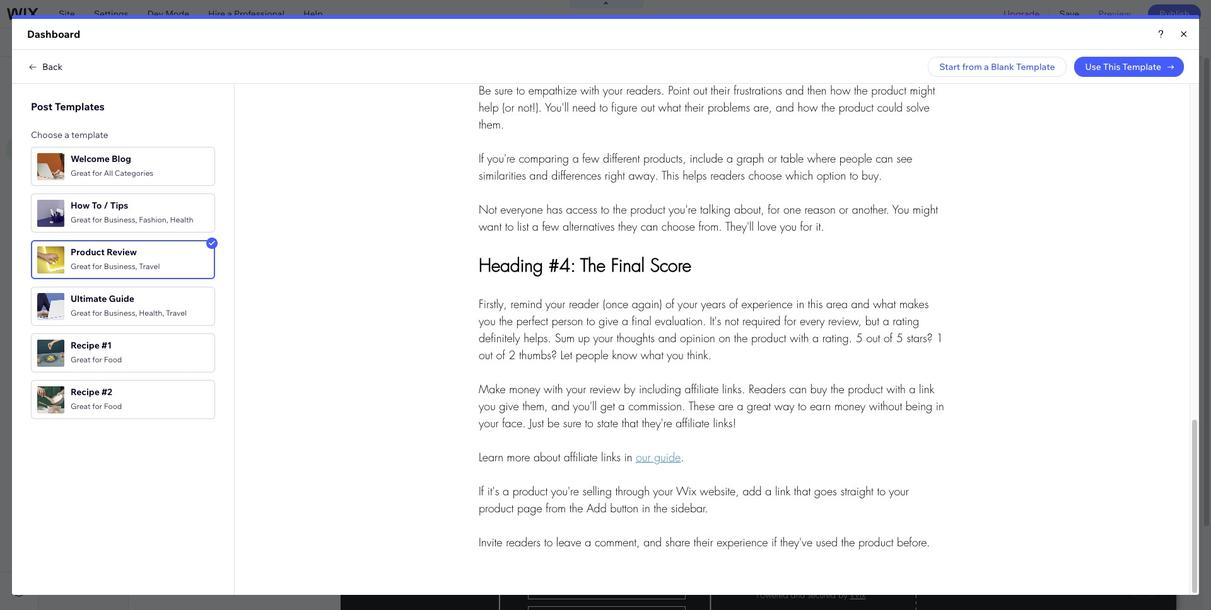 Task type: locate. For each thing, give the bounding box(es) containing it.
a
[[227, 8, 232, 20]]

0 vertical spatial blog
[[48, 37, 73, 48]]

pages left and
[[75, 69, 105, 81]]

100%
[[1052, 37, 1075, 48]]

blog
[[48, 37, 73, 48], [172, 135, 197, 147]]

preview button
[[1089, 0, 1141, 28]]

0 vertical spatial pages
[[75, 69, 105, 81]]

100% button
[[1032, 28, 1084, 56]]

settings
[[94, 8, 128, 20]]

dev mode
[[147, 8, 189, 20]]

site up blog
[[54, 102, 70, 114]]

1 vertical spatial pages
[[75, 125, 100, 136]]

0 vertical spatial site
[[59, 8, 75, 20]]

0 horizontal spatial menu
[[72, 102, 95, 114]]

domain
[[396, 37, 428, 48]]

pages
[[75, 69, 105, 81], [75, 125, 100, 136]]

1 horizontal spatial blog
[[172, 135, 197, 147]]

0 horizontal spatial blog
[[48, 37, 73, 48]]

pages right blog
[[75, 125, 100, 136]]

site left settings
[[59, 8, 75, 20]]

1 horizontal spatial menu
[[127, 69, 154, 81]]

and
[[107, 69, 125, 81]]

1 vertical spatial menu
[[72, 102, 95, 114]]

site for site menu
[[54, 102, 70, 114]]

dev
[[147, 8, 163, 20]]

site
[[59, 8, 75, 20], [54, 69, 73, 81], [54, 102, 70, 114]]

2 vertical spatial site
[[54, 102, 70, 114]]

blog pages
[[54, 125, 100, 136]]

preview
[[1099, 8, 1131, 20]]

hire
[[208, 8, 225, 20]]

save
[[1060, 8, 1080, 20]]

connect
[[338, 37, 373, 48]]

blog
[[54, 125, 73, 136]]

site pages and menu
[[54, 69, 154, 81]]

tools
[[1111, 37, 1133, 48]]

site menu
[[54, 102, 95, 114]]

1 vertical spatial site
[[54, 69, 73, 81]]

menu
[[127, 69, 154, 81], [72, 102, 95, 114]]

menu up blog pages
[[72, 102, 95, 114]]

1 vertical spatial blog
[[172, 135, 197, 147]]

0 vertical spatial menu
[[127, 69, 154, 81]]

upgrade
[[1004, 8, 1040, 20]]

pages for site
[[75, 69, 105, 81]]

publish button
[[1148, 4, 1201, 23]]

site up 'site menu' on the top of page
[[54, 69, 73, 81]]

menu right and
[[127, 69, 154, 81]]



Task type: describe. For each thing, give the bounding box(es) containing it.
your
[[375, 37, 394, 48]]

publish
[[1160, 8, 1190, 20]]

help
[[303, 8, 323, 20]]

site for site
[[59, 8, 75, 20]]

tools button
[[1084, 28, 1144, 56]]

site for site pages and menu
[[54, 69, 73, 81]]

https://www.wix.com/mysite
[[217, 37, 332, 48]]

hire a professional
[[208, 8, 284, 20]]

professional
[[234, 8, 284, 20]]

save button
[[1050, 0, 1089, 28]]

search
[[1171, 37, 1200, 48]]

search button
[[1145, 28, 1211, 56]]

https://www.wix.com/mysite connect your domain
[[217, 37, 428, 48]]

mode
[[165, 8, 189, 20]]

pages for blog
[[75, 125, 100, 136]]



Task type: vqa. For each thing, say whether or not it's contained in the screenshot.
middle "Site"
yes



